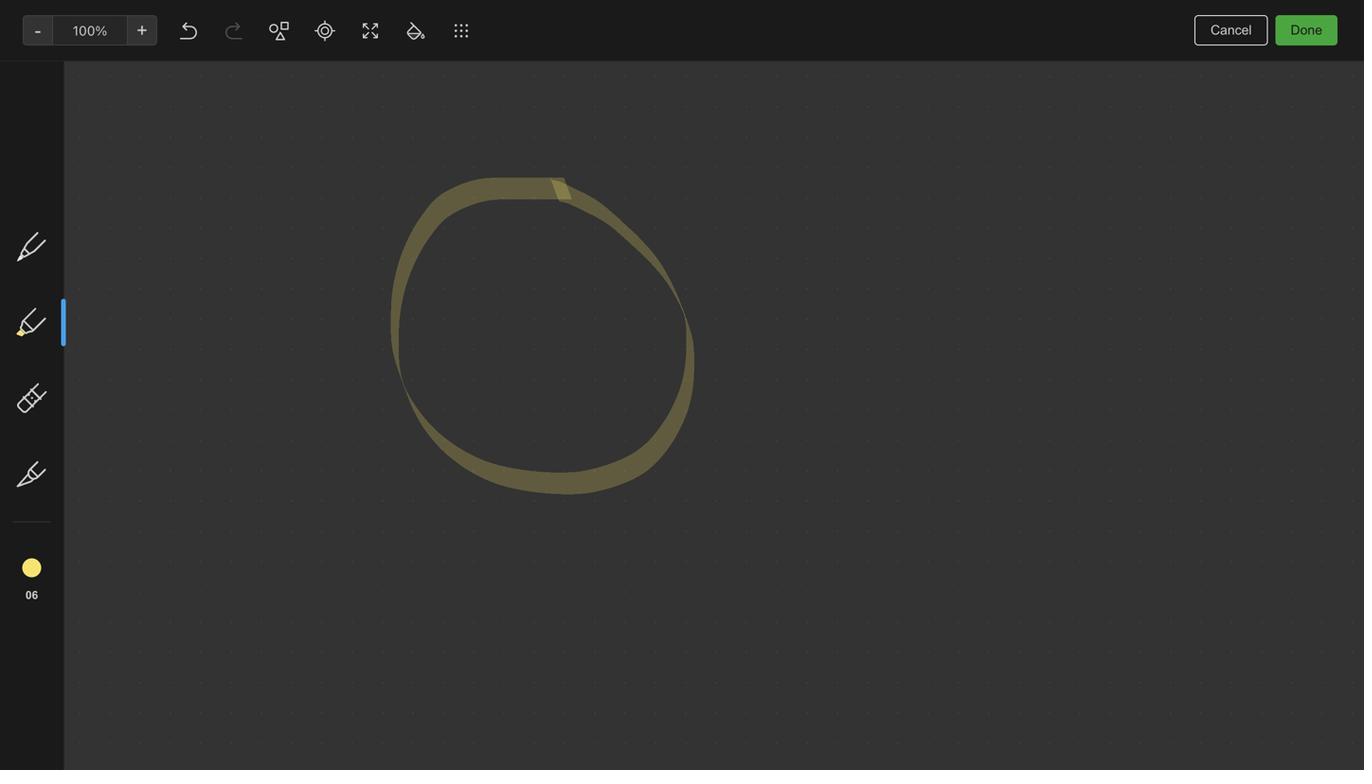 Task type: describe. For each thing, give the bounding box(es) containing it.
new
[[42, 109, 69, 124]]

Note Editor text field
[[0, 0, 1365, 771]]

start
[[521, 177, 551, 192]]

0 horizontal spatial dec
[[258, 427, 279, 440]]

- left sign
[[505, 143, 511, 158]]

share button
[[1250, 8, 1319, 38]]

shared with me link
[[0, 312, 227, 342]]

you
[[1214, 15, 1235, 30]]

thumbnail image for things to do organize files - morning task
[[243, 501, 400, 605]]

emails
[[468, 177, 508, 192]]

add a reminder image
[[600, 740, 623, 763]]

sign
[[515, 143, 542, 158]]

trash link
[[0, 354, 227, 384]]

0 vertical spatial 5
[[250, 59, 258, 75]]

add tag image
[[632, 740, 655, 763]]

open
[[426, 143, 459, 158]]

1 vertical spatial dec 5
[[426, 578, 457, 591]]

- right in
[[440, 160, 447, 175]]

trash
[[42, 361, 76, 376]]

organize
[[426, 393, 481, 409]]

- inside "things to do organize files - morning task"
[[516, 393, 522, 409]]

morning inside "things to do organize files - morning task"
[[426, 410, 477, 426]]

files
[[485, 393, 513, 409]]

tasks
[[42, 217, 76, 232]]

1 vertical spatial task
[[493, 160, 520, 175]]

me
[[118, 319, 137, 335]]

notes
[[262, 59, 296, 75]]

Search text field
[[25, 55, 203, 89]]

task inside "things to do organize files - morning task"
[[480, 410, 508, 426]]

only
[[1185, 15, 1211, 30]]

0 vertical spatial check
[[450, 160, 489, 175]]

tasks button
[[0, 209, 227, 240]]

0 vertical spatial task
[[482, 122, 512, 137]]

- down sign
[[524, 160, 530, 175]]

flower
[[258, 122, 300, 137]]

home link
[[0, 149, 227, 179]]

tags button
[[0, 282, 227, 312]]

new button
[[11, 100, 216, 134]]

(
[[83, 187, 88, 201]]

with
[[89, 319, 114, 335]]

dec inside note window element
[[694, 58, 719, 74]]

notebooks link
[[0, 251, 227, 282]]

edited
[[633, 58, 672, 74]]

- down go in the left top of the page
[[479, 211, 485, 227]]

expand notebooks image
[[5, 259, 20, 274]]

2023
[[744, 58, 776, 74]]

end
[[489, 211, 512, 227]]

2 vertical spatial 5
[[450, 578, 457, 591]]

all
[[1246, 745, 1261, 759]]

notebooks
[[43, 258, 109, 274]]

meeting
[[426, 211, 476, 227]]



Task type: vqa. For each thing, say whether or not it's contained in the screenshot.
New on the top
yes



Task type: locate. For each thing, give the bounding box(es) containing it.
share
[[1266, 15, 1303, 30]]

note window element
[[0, 0, 1365, 771]]

check up work
[[426, 177, 465, 192]]

on inside note window element
[[676, 58, 691, 74]]

0 vertical spatial dec
[[694, 58, 719, 74]]

morning
[[426, 122, 479, 137], [426, 410, 477, 426]]

1 horizontal spatial dec
[[426, 578, 447, 591]]

0 horizontal spatial 5
[[250, 59, 258, 75]]

0 vertical spatial on
[[676, 58, 691, 74]]

tags
[[43, 289, 71, 305]]

lunch
[[509, 194, 542, 209]]

1 vertical spatial morning
[[426, 410, 477, 426]]

things
[[426, 372, 469, 388]]

0 horizontal spatial dec 5
[[258, 427, 289, 440]]

on up end at the left top of the page
[[490, 194, 505, 209]]

shared
[[42, 319, 85, 335]]

on inside morning task open laptop - sign in - check task - check emails - start work - go on lunch - meeting - end of day
[[490, 194, 505, 209]]

1 vertical spatial dec
[[258, 427, 279, 440]]

last
[[604, 58, 630, 74]]

5
[[250, 59, 258, 75], [282, 427, 289, 440], [450, 578, 457, 591]]

notes up notes
[[268, 19, 320, 41]]

check
[[450, 160, 489, 175], [426, 177, 465, 192]]

work
[[426, 194, 456, 209]]

thumbnail image
[[243, 242, 400, 345], [411, 280, 568, 345], [243, 501, 400, 605]]

on right the edited
[[676, 58, 691, 74]]

upgrade image
[[73, 691, 96, 714]]

saved
[[1316, 745, 1350, 759]]

14,
[[722, 58, 740, 74]]

notes
[[268, 19, 320, 41], [42, 186, 78, 202]]

do
[[489, 372, 505, 388]]

- up lunch
[[511, 177, 517, 192]]

task
[[482, 122, 512, 137], [493, 160, 520, 175], [480, 410, 508, 426]]

task up emails
[[493, 160, 520, 175]]

1 vertical spatial on
[[490, 194, 505, 209]]

1 horizontal spatial 5
[[282, 427, 289, 440]]

day
[[426, 228, 448, 244]]

on
[[676, 58, 691, 74], [490, 194, 505, 209]]

1 horizontal spatial notes
[[268, 19, 320, 41]]

morning inside morning task open laptop - sign in - check task - check emails - start work - go on lunch - meeting - end of day
[[426, 122, 479, 137]]

0 vertical spatial dec 5
[[258, 427, 289, 440]]

None search field
[[25, 55, 203, 89]]

home
[[42, 156, 78, 172]]

2 horizontal spatial dec
[[694, 58, 719, 74]]

changes
[[1264, 745, 1313, 759]]

1 morning from the top
[[426, 122, 479, 137]]

shared with me
[[42, 319, 137, 335]]

1 horizontal spatial dec 5
[[426, 578, 457, 591]]

morning down the organize
[[426, 410, 477, 426]]

- left go in the left top of the page
[[459, 194, 465, 209]]

0 horizontal spatial notes
[[42, 186, 78, 202]]

notes for notes (
[[42, 186, 78, 202]]

1 vertical spatial notes
[[42, 186, 78, 202]]

-
[[505, 143, 511, 158], [440, 160, 447, 175], [524, 160, 530, 175], [511, 177, 517, 192], [459, 194, 465, 209], [546, 194, 552, 209], [479, 211, 485, 227], [516, 393, 522, 409]]

last edited on dec 14, 2023
[[604, 58, 776, 74]]

to
[[473, 372, 486, 388]]

flower button
[[243, 106, 400, 345]]

thumbnail image for morning task open laptop - sign in - check task - check emails - start work - go on lunch - meeting - end of day
[[243, 242, 400, 345]]

of
[[516, 211, 528, 227]]

tree containing home
[[0, 149, 227, 666]]

0 vertical spatial notes
[[268, 19, 320, 41]]

dec 5
[[258, 427, 289, 440], [426, 578, 457, 591]]

morning task open laptop - sign in - check task - check emails - start work - go on lunch - meeting - end of day
[[426, 122, 552, 244]]

2 morning from the top
[[426, 410, 477, 426]]

- down the start
[[546, 194, 552, 209]]

1 horizontal spatial on
[[676, 58, 691, 74]]

task up laptop
[[482, 122, 512, 137]]

5 notes
[[250, 59, 296, 75]]

notes (
[[42, 186, 88, 202]]

- right 'files'
[[516, 393, 522, 409]]

notes left ( in the left of the page
[[42, 186, 78, 202]]

1 vertical spatial 5
[[282, 427, 289, 440]]

task down 'files'
[[480, 410, 508, 426]]

tree
[[0, 149, 227, 666]]

laptop
[[463, 143, 501, 158]]

sharks!
[[258, 372, 306, 388]]

check down laptop
[[450, 160, 489, 175]]

all changes saved
[[1246, 745, 1350, 759]]

1 vertical spatial check
[[426, 177, 465, 192]]

settings image
[[193, 15, 216, 38]]

morning up the open
[[426, 122, 479, 137]]

in
[[426, 160, 437, 175]]

2 vertical spatial task
[[480, 410, 508, 426]]

dec
[[694, 58, 719, 74], [258, 427, 279, 440], [426, 578, 447, 591]]

0 vertical spatial morning
[[426, 122, 479, 137]]

go
[[469, 194, 486, 209]]

2 horizontal spatial 5
[[450, 578, 457, 591]]

only you
[[1185, 15, 1235, 30]]

2 vertical spatial dec
[[426, 578, 447, 591]]

things to do organize files - morning task
[[426, 372, 522, 426]]

0 horizontal spatial on
[[490, 194, 505, 209]]

notes for notes
[[268, 19, 320, 41]]



